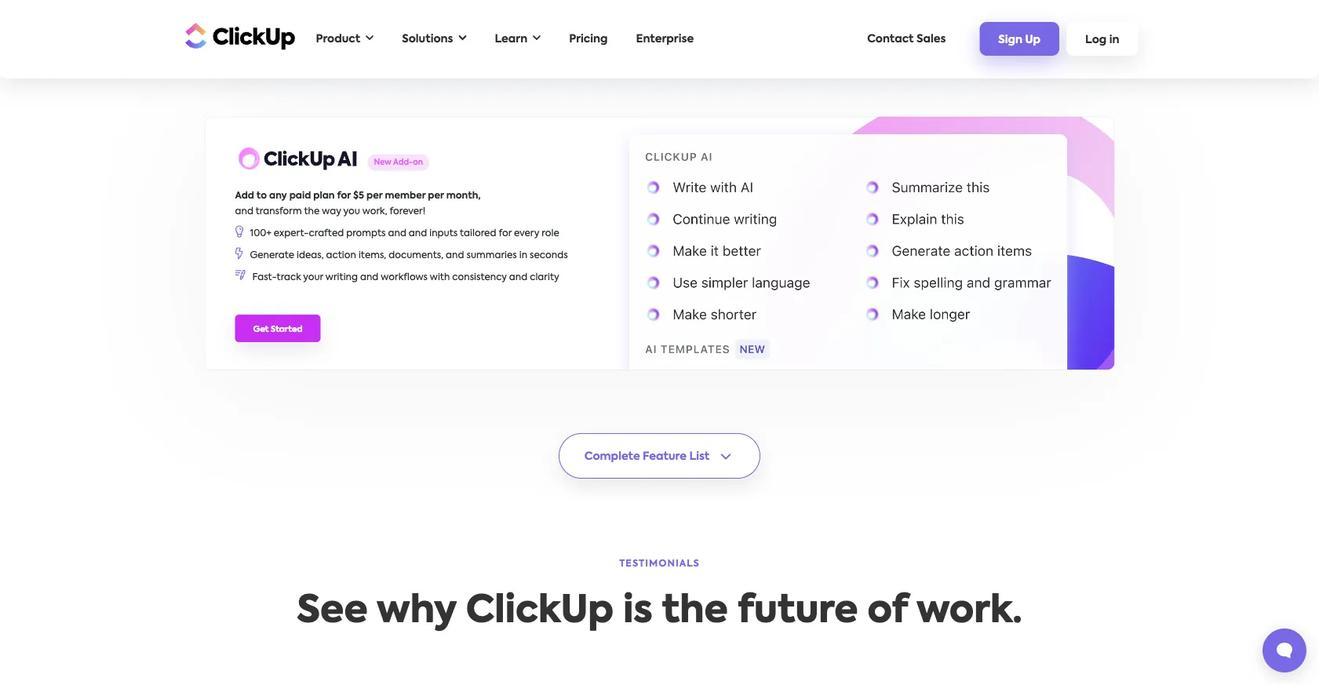 Task type: vqa. For each thing, say whether or not it's contained in the screenshot.
right work
no



Task type: describe. For each thing, give the bounding box(es) containing it.
for inside 'list'
[[499, 228, 512, 238]]

prompts
[[346, 228, 386, 238]]

100+
[[250, 228, 271, 238]]

transform
[[256, 206, 302, 216]]

generate
[[250, 250, 294, 260]]

$5
[[353, 191, 364, 200]]

get started link
[[235, 315, 321, 342]]

add
[[235, 191, 254, 200]]

of
[[868, 593, 908, 631]]

complete feature list button
[[559, 433, 761, 479]]

product
[[316, 33, 360, 44]]

learn
[[495, 33, 528, 44]]

items,
[[359, 250, 386, 260]]

seconds
[[530, 250, 568, 260]]

workflows
[[381, 272, 428, 282]]

generate ideas, action items, documents, and summaries in seconds
[[250, 250, 568, 260]]

work.
[[917, 593, 1023, 631]]

product button
[[308, 23, 382, 55]]

pricing link
[[561, 26, 616, 52]]

expert-
[[274, 228, 309, 238]]

any
[[269, 191, 287, 200]]

clarity
[[530, 272, 559, 282]]

in inside 'list'
[[519, 250, 528, 260]]

sign up
[[999, 34, 1041, 45]]

member
[[385, 191, 426, 200]]

100+ expert-crafted prompts and and inputs tailored for every role
[[250, 228, 559, 238]]

log in
[[1086, 34, 1120, 45]]

to
[[257, 191, 267, 200]]

feature
[[643, 451, 687, 462]]

new
[[374, 159, 392, 167]]

enterprise
[[636, 33, 694, 44]]

sign up button
[[980, 22, 1060, 56]]

complete feature list
[[585, 451, 710, 462]]

get
[[253, 325, 269, 334]]

new add-on
[[374, 159, 423, 167]]

and up the documents,
[[409, 228, 427, 238]]

and down items,
[[360, 272, 379, 282]]

log in link
[[1067, 22, 1139, 56]]

1 per from the left
[[367, 191, 383, 200]]

you
[[343, 206, 360, 216]]



Task type: locate. For each thing, give the bounding box(es) containing it.
list
[[235, 225, 1084, 285]]

why
[[377, 593, 457, 631]]

every
[[514, 228, 540, 238]]

ideas,
[[297, 250, 324, 260]]

see why clickup is the future of work.
[[297, 593, 1023, 631]]

consistency
[[452, 272, 507, 282]]

2 per from the left
[[428, 191, 444, 200]]

for left every
[[499, 228, 512, 238]]

the
[[304, 206, 320, 216], [662, 593, 728, 631]]

complete
[[585, 451, 640, 462]]

and down inputs
[[446, 250, 464, 260]]

on
[[413, 159, 423, 167]]

the right is
[[662, 593, 728, 631]]

enterprise link
[[628, 26, 702, 52]]

0 horizontal spatial in
[[519, 250, 528, 260]]

1 vertical spatial in
[[519, 250, 528, 260]]

1 vertical spatial for
[[499, 228, 512, 238]]

sales
[[917, 33, 946, 44]]

contact sales
[[867, 33, 946, 44]]

solutions
[[402, 33, 453, 44]]

and down add
[[235, 206, 253, 216]]

writing
[[326, 272, 358, 282]]

0 horizontal spatial per
[[367, 191, 383, 200]]

1 vertical spatial the
[[662, 593, 728, 631]]

action
[[326, 250, 356, 260]]

in right log
[[1110, 34, 1120, 45]]

contact sales link
[[860, 26, 954, 52]]

up
[[1025, 34, 1041, 45]]

for
[[337, 191, 351, 200], [499, 228, 512, 238]]

clickup
[[466, 593, 614, 631]]

for inside add to any paid plan for $5 per member per month, and transform the way you work, forever!
[[337, 191, 351, 200]]

tailored
[[460, 228, 496, 238]]

way
[[322, 206, 341, 216]]

0 vertical spatial in
[[1110, 34, 1120, 45]]

add-
[[393, 159, 413, 167]]

solutions button
[[394, 23, 474, 55]]

per left "month,"
[[428, 191, 444, 200]]

get started
[[253, 325, 303, 334]]

fast-track your writing and workflows with consistency and clarity
[[252, 272, 559, 282]]

started
[[271, 325, 303, 334]]

future
[[738, 593, 858, 631]]

your
[[303, 272, 323, 282]]

1 horizontal spatial in
[[1110, 34, 1120, 45]]

track
[[277, 272, 301, 282]]

1 horizontal spatial per
[[428, 191, 444, 200]]

paid
[[289, 191, 311, 200]]

add to any paid plan for $5 per member per month, and transform the way you work, forever!
[[235, 191, 481, 216]]

work,
[[362, 206, 387, 216]]

log
[[1086, 34, 1107, 45]]

clickup image
[[181, 21, 296, 51]]

role
[[542, 228, 559, 238]]

documents,
[[389, 250, 444, 260]]

sign
[[999, 34, 1023, 45]]

inputs
[[430, 228, 458, 238]]

fast-
[[252, 272, 277, 282]]

0 vertical spatial for
[[337, 191, 351, 200]]

in
[[1110, 34, 1120, 45], [519, 250, 528, 260]]

in inside 'link'
[[1110, 34, 1120, 45]]

0 horizontal spatial for
[[337, 191, 351, 200]]

summaries
[[467, 250, 517, 260]]

see
[[297, 593, 368, 631]]

is
[[623, 593, 653, 631]]

testimonials
[[619, 559, 700, 569]]

and down forever!
[[388, 228, 407, 238]]

0 vertical spatial the
[[304, 206, 320, 216]]

and inside add to any paid plan for $5 per member per month, and transform the way you work, forever!
[[235, 206, 253, 216]]

1 horizontal spatial the
[[662, 593, 728, 631]]

crafted
[[309, 228, 344, 238]]

and left clarity
[[509, 272, 528, 282]]

per
[[367, 191, 383, 200], [428, 191, 444, 200]]

the inside add to any paid plan for $5 per member per month, and transform the way you work, forever!
[[304, 206, 320, 216]]

in down every
[[519, 250, 528, 260]]

list containing 100+ expert-crafted prompts and and inputs tailored for every role
[[235, 225, 1084, 285]]

and
[[235, 206, 253, 216], [388, 228, 407, 238], [409, 228, 427, 238], [446, 250, 464, 260], [360, 272, 379, 282], [509, 272, 528, 282]]

for left $5
[[337, 191, 351, 200]]

pricing
[[569, 33, 608, 44]]

forever!
[[390, 206, 426, 216]]

with
[[430, 272, 450, 282]]

1 horizontal spatial for
[[499, 228, 512, 238]]

per up work,
[[367, 191, 383, 200]]

plan
[[313, 191, 335, 200]]

list
[[690, 451, 710, 462]]

learn button
[[487, 23, 549, 55]]

the down paid
[[304, 206, 320, 216]]

month,
[[446, 191, 481, 200]]

0 horizontal spatial the
[[304, 206, 320, 216]]

clickup ai image
[[610, 117, 1115, 370]]

contact
[[867, 33, 914, 44]]



